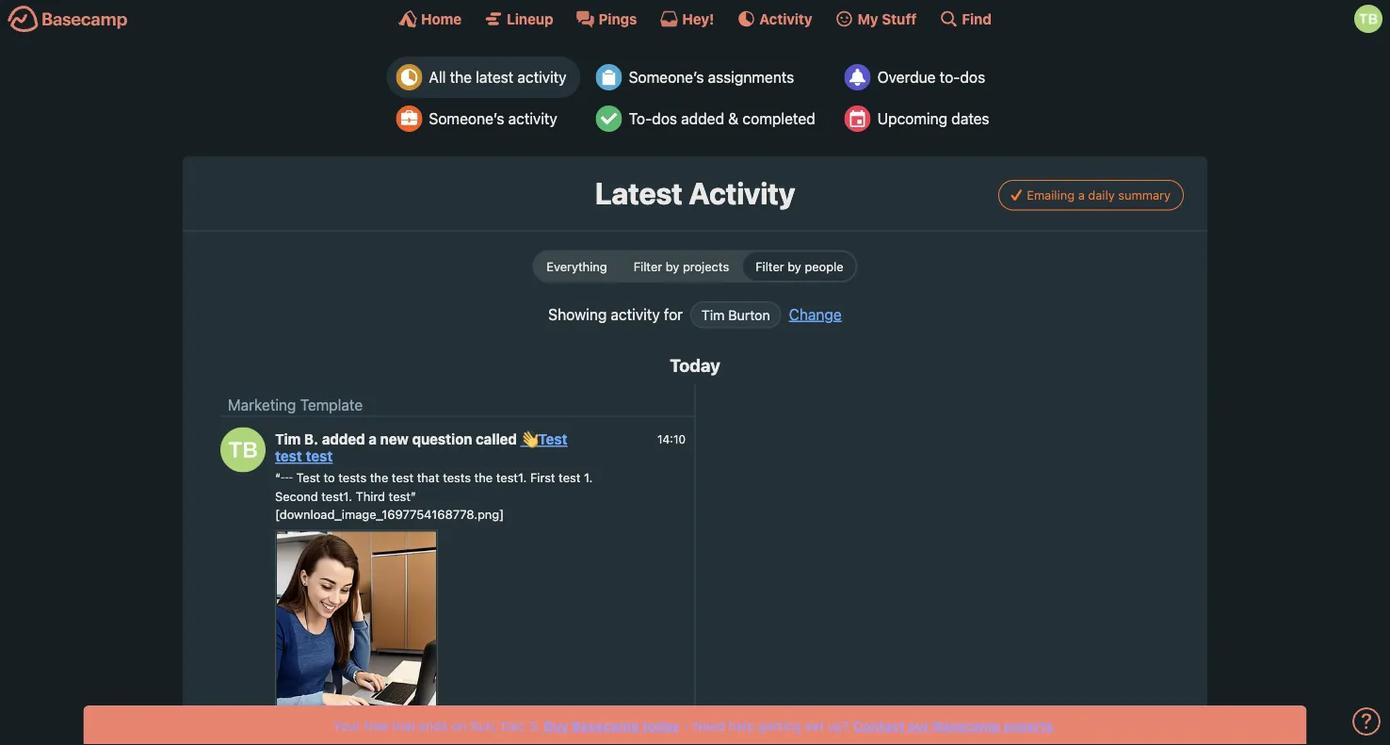 Task type: locate. For each thing, give the bounding box(es) containing it.
activity down all the latest activity
[[508, 110, 558, 128]]

person report image
[[396, 106, 423, 132]]

0 vertical spatial test
[[538, 431, 568, 447]]

latest
[[595, 175, 683, 211]]

buy
[[544, 718, 569, 733]]

activity
[[760, 10, 813, 27], [689, 175, 795, 211]]

filter inside submit
[[756, 259, 785, 273]]

tests right to in the bottom of the page
[[339, 470, 367, 485]]

marketing template link
[[228, 396, 363, 413]]

activity for someone's activity
[[508, 110, 558, 128]]

0 horizontal spatial the
[[370, 470, 388, 485]]

1 vertical spatial tim
[[275, 431, 301, 447]]

1 horizontal spatial test
[[538, 431, 568, 447]]

1 vertical spatial test1.
[[322, 489, 352, 503]]

filter by people
[[756, 259, 844, 273]]

1 horizontal spatial basecamp
[[933, 718, 1001, 733]]

all the latest activity
[[429, 68, 567, 86]]

a left daily
[[1079, 188, 1085, 202]]

0 horizontal spatial someone's
[[429, 110, 504, 128]]

tim for tim burton
[[702, 307, 725, 323]]

someone's inside someone's assignments link
[[629, 68, 704, 86]]

added left & on the right top
[[681, 110, 725, 128]]

test inside "┄ test to tests the test that tests the test1. first test 1. second test1. third test" [download_image_1697754168778.png]
[[296, 470, 320, 485]]

0 horizontal spatial tests
[[339, 470, 367, 485]]

test up test"
[[392, 470, 414, 485]]

to
[[324, 470, 335, 485]]

0 vertical spatial someone's
[[629, 68, 704, 86]]

main element
[[0, 0, 1391, 37]]

your
[[333, 718, 361, 733]]

1 horizontal spatial added
[[681, 110, 725, 128]]

showing
[[549, 305, 607, 323]]

sun,
[[471, 718, 498, 733]]

1 tests from the left
[[339, 470, 367, 485]]

test1. down to in the bottom of the page
[[322, 489, 352, 503]]

dos up dates
[[960, 68, 986, 86]]

filter up burton
[[756, 259, 785, 273]]

stuff
[[882, 10, 917, 27]]

find button
[[940, 9, 992, 28]]

emailing a daily summary button
[[999, 180, 1184, 211]]

2 filter from the left
[[756, 259, 785, 273]]

the right all
[[450, 68, 472, 86]]

0 horizontal spatial a
[[369, 431, 377, 447]]

test right 👋
[[538, 431, 568, 447]]

0 horizontal spatial test1.
[[322, 489, 352, 503]]

0 horizontal spatial filter
[[634, 259, 663, 273]]

someone's for someone's activity
[[429, 110, 504, 128]]

activity
[[518, 68, 567, 86], [508, 110, 558, 128], [611, 305, 660, 323]]

basecamp right our
[[933, 718, 1001, 733]]

1 by from the left
[[666, 259, 680, 273]]

overdue to-dos link
[[835, 57, 1004, 98]]

0 horizontal spatial by
[[666, 259, 680, 273]]

1 horizontal spatial the
[[450, 68, 472, 86]]

need
[[693, 718, 725, 733]]

1 vertical spatial tim burton image
[[220, 427, 266, 473]]

0 vertical spatial tim burton image
[[1355, 5, 1383, 33]]

1 vertical spatial someone's
[[429, 110, 504, 128]]

0 horizontal spatial added
[[322, 431, 365, 447]]

to-
[[629, 110, 652, 128]]

by inside filter by people submit
[[788, 259, 802, 273]]

tim burton image inside main element
[[1355, 5, 1383, 33]]

marketing
[[228, 396, 296, 413]]

activity for showing activity for
[[611, 305, 660, 323]]

activity up assignments
[[760, 10, 813, 27]]

test down b.
[[306, 448, 333, 464]]

new
[[380, 431, 409, 447]]

tim burton image
[[1355, 5, 1383, 33], [220, 427, 266, 473]]

1 horizontal spatial tests
[[443, 470, 471, 485]]

latest activity
[[595, 175, 795, 211]]

pings
[[599, 10, 637, 27]]

someone's for someone's assignments
[[629, 68, 704, 86]]

0 vertical spatial added
[[681, 110, 725, 128]]

by left projects
[[666, 259, 680, 273]]

1 vertical spatial test
[[296, 470, 320, 485]]

0 vertical spatial tim
[[702, 307, 725, 323]]

dec
[[501, 718, 525, 733]]

a
[[1079, 188, 1085, 202], [369, 431, 377, 447]]

2 horizontal spatial test
[[392, 470, 414, 485]]

test1.
[[496, 470, 527, 485], [322, 489, 352, 503]]

test for 👋
[[538, 431, 568, 447]]

2 by from the left
[[788, 259, 802, 273]]

dos
[[960, 68, 986, 86], [652, 110, 677, 128]]

latest
[[476, 68, 514, 86]]

1 vertical spatial dos
[[652, 110, 677, 128]]

basecamp
[[572, 718, 640, 733], [933, 718, 1001, 733]]

activity right latest
[[518, 68, 567, 86]]

schedule image
[[845, 106, 871, 132]]

hey!
[[683, 10, 714, 27]]

1 horizontal spatial a
[[1079, 188, 1085, 202]]

showing activity for
[[549, 305, 683, 323]]

1 vertical spatial activity
[[508, 110, 558, 128]]

1 horizontal spatial tim burton image
[[1355, 5, 1383, 33]]

test1. left first on the bottom left of the page
[[496, 470, 527, 485]]

zoom download_image_1697754168778.png image
[[277, 532, 436, 745]]

a left new
[[369, 431, 377, 447]]

0 horizontal spatial tim
[[275, 431, 301, 447]]

set
[[805, 718, 824, 733]]

1 horizontal spatial someone's
[[629, 68, 704, 86]]

tests
[[339, 470, 367, 485], [443, 470, 471, 485]]

test inside 👋 test test test
[[538, 431, 568, 447]]

0 vertical spatial dos
[[960, 68, 986, 86]]

by for people
[[788, 259, 802, 273]]

to-
[[940, 68, 960, 86]]

dos right todo icon
[[652, 110, 677, 128]]

Filter by people submit
[[744, 252, 856, 281]]

1 horizontal spatial test1.
[[496, 470, 527, 485]]

tim left b.
[[275, 431, 301, 447]]

someone's activity link
[[387, 98, 581, 139]]

tests right that
[[443, 470, 471, 485]]

1 filter from the left
[[634, 259, 663, 273]]

filter inside "submit"
[[634, 259, 663, 273]]

tim b. added a new question called
[[275, 431, 521, 447]]

someone's down all the latest activity link
[[429, 110, 504, 128]]

&
[[729, 110, 739, 128]]

filter up the showing activity for
[[634, 259, 663, 273]]

someone's assignments link
[[587, 57, 830, 98]]

activity left the for
[[611, 305, 660, 323]]

experts
[[1004, 718, 1054, 733]]

👋 test test test
[[275, 431, 568, 464]]

third
[[356, 489, 385, 503]]

test
[[275, 448, 302, 464], [306, 448, 333, 464], [392, 470, 414, 485]]

to-dos added & completed link
[[587, 98, 830, 139]]

0 vertical spatial activity
[[760, 10, 813, 27]]

projects
[[683, 259, 729, 273]]

0 horizontal spatial test
[[296, 470, 320, 485]]

by left people at right top
[[788, 259, 802, 273]]

called
[[476, 431, 517, 447]]

tim left burton
[[702, 307, 725, 323]]

second
[[275, 489, 318, 503]]

by inside filter by projects "submit"
[[666, 259, 680, 273]]

the down called
[[475, 470, 493, 485]]

basecamp right buy
[[572, 718, 640, 733]]

test inside "┄ test to tests the test that tests the test1. first test 1. second test1. third test" [download_image_1697754168778.png]
[[392, 470, 414, 485]]

test up ""┄"
[[275, 448, 302, 464]]

question
[[412, 431, 472, 447]]

0 vertical spatial test1.
[[496, 470, 527, 485]]

my stuff
[[858, 10, 917, 27]]

activity down & on the right top
[[689, 175, 795, 211]]

2 vertical spatial activity
[[611, 305, 660, 323]]

test
[[538, 431, 568, 447], [296, 470, 320, 485]]

first
[[530, 470, 555, 485]]

the up third
[[370, 470, 388, 485]]

1 vertical spatial added
[[322, 431, 365, 447]]

1 basecamp from the left
[[572, 718, 640, 733]]

emailing a daily summary
[[1027, 188, 1171, 202]]

someone's assignments
[[629, 68, 794, 86]]

someone's
[[629, 68, 704, 86], [429, 110, 504, 128]]

someone's up to- at the top left of the page
[[629, 68, 704, 86]]

0 horizontal spatial tim burton image
[[220, 427, 266, 473]]

0 horizontal spatial basecamp
[[572, 718, 640, 733]]

1 horizontal spatial tim
[[702, 307, 725, 323]]

added right b.
[[322, 431, 365, 447]]

0 vertical spatial a
[[1079, 188, 1085, 202]]

tim
[[702, 307, 725, 323], [275, 431, 301, 447]]

👋
[[521, 431, 535, 447]]

today
[[670, 355, 721, 376]]

2 horizontal spatial the
[[475, 470, 493, 485]]

someone's inside someone's activity link
[[429, 110, 504, 128]]

1 horizontal spatial by
[[788, 259, 802, 273]]

1 horizontal spatial filter
[[756, 259, 785, 273]]

the
[[450, 68, 472, 86], [370, 470, 388, 485], [475, 470, 493, 485]]

Filter by projects submit
[[622, 252, 742, 281]]

test left to in the bottom of the page
[[296, 470, 320, 485]]



Task type: describe. For each thing, give the bounding box(es) containing it.
0 horizontal spatial dos
[[652, 110, 677, 128]]

1 horizontal spatial test
[[306, 448, 333, 464]]

"┄ test to tests the test that tests the test1. first test 1. second test1. third test" [download_image_1697754168778.png]
[[275, 470, 593, 521]]

my
[[858, 10, 879, 27]]

test for "┄
[[296, 470, 320, 485]]

people
[[805, 259, 844, 273]]

change
[[789, 305, 842, 323]]

2 basecamp from the left
[[933, 718, 1001, 733]]

reports image
[[845, 64, 871, 90]]

filter activity group
[[533, 250, 858, 283]]

assignments
[[708, 68, 794, 86]]

0 horizontal spatial test
[[275, 448, 302, 464]]

all
[[429, 68, 446, 86]]

today
[[643, 718, 680, 733]]

Everything submit
[[535, 252, 620, 281]]

.
[[1054, 718, 1057, 733]]

1 horizontal spatial dos
[[960, 68, 986, 86]]

0 vertical spatial activity
[[518, 68, 567, 86]]

activity report image
[[396, 64, 423, 90]]

free
[[364, 718, 388, 733]]

to-dos added & completed
[[629, 110, 816, 128]]

template
[[300, 396, 363, 413]]

filter for filter by people
[[756, 259, 785, 273]]

upcoming
[[878, 110, 948, 128]]

for
[[664, 305, 683, 323]]

upcoming dates
[[878, 110, 990, 128]]

14:10 element
[[658, 432, 686, 445]]

todo image
[[596, 106, 622, 132]]

marketing template
[[228, 396, 363, 413]]

2 tests from the left
[[443, 470, 471, 485]]

added for a
[[322, 431, 365, 447]]

change link
[[789, 303, 842, 326]]

that
[[417, 470, 440, 485]]

all the latest activity link
[[387, 57, 581, 98]]

test 1.
[[559, 470, 593, 485]]

lineup
[[507, 10, 554, 27]]

emailing
[[1027, 188, 1075, 202]]

lineup link
[[484, 9, 554, 28]]

home link
[[399, 9, 462, 28]]

your free trial ends on sun, dec  3. buy basecamp today • need help getting set up? contact our basecamp experts .
[[333, 718, 1057, 733]]

activity link
[[737, 9, 813, 28]]

•
[[683, 718, 689, 733]]

👋 test test test link
[[275, 431, 568, 464]]

help
[[729, 718, 755, 733]]

someone's activity
[[429, 110, 558, 128]]

contact
[[853, 718, 905, 733]]

my stuff button
[[835, 9, 917, 28]]

contact our basecamp experts link
[[853, 718, 1054, 733]]

pings button
[[576, 9, 637, 28]]

dates
[[952, 110, 990, 128]]

completed
[[743, 110, 816, 128]]

home
[[421, 10, 462, 27]]

trial
[[392, 718, 415, 733]]

1 vertical spatial activity
[[689, 175, 795, 211]]

up?
[[828, 718, 850, 733]]

buy basecamp today link
[[544, 718, 680, 733]]

daily
[[1089, 188, 1115, 202]]

switch accounts image
[[8, 5, 128, 34]]

tim burton
[[702, 307, 770, 323]]

activity inside main element
[[760, 10, 813, 27]]

everything
[[547, 259, 607, 273]]

overdue to-dos
[[878, 68, 986, 86]]

assignment image
[[596, 64, 622, 90]]

a inside emailing a daily summary button
[[1079, 188, 1085, 202]]

upcoming dates link
[[835, 98, 1004, 139]]

added for &
[[681, 110, 725, 128]]

hey! button
[[660, 9, 714, 28]]

ends
[[418, 718, 448, 733]]

1 vertical spatial a
[[369, 431, 377, 447]]

on
[[452, 718, 467, 733]]

filter for filter by projects
[[634, 259, 663, 273]]

b.
[[304, 431, 319, 447]]

filter by projects
[[634, 259, 729, 273]]

getting
[[759, 718, 802, 733]]

by for projects
[[666, 259, 680, 273]]

14:10
[[658, 432, 686, 445]]

test"
[[389, 489, 416, 503]]

burton
[[729, 307, 770, 323]]

tim for tim b. added a new question called
[[275, 431, 301, 447]]

"┄
[[275, 470, 293, 485]]

summary
[[1119, 188, 1171, 202]]

find
[[962, 10, 992, 27]]

our
[[908, 718, 930, 733]]

[download_image_1697754168778.png]
[[275, 507, 504, 521]]

overdue
[[878, 68, 936, 86]]

3.
[[529, 718, 540, 733]]



Task type: vqa. For each thing, say whether or not it's contained in the screenshot.
"Team general chat"
no



